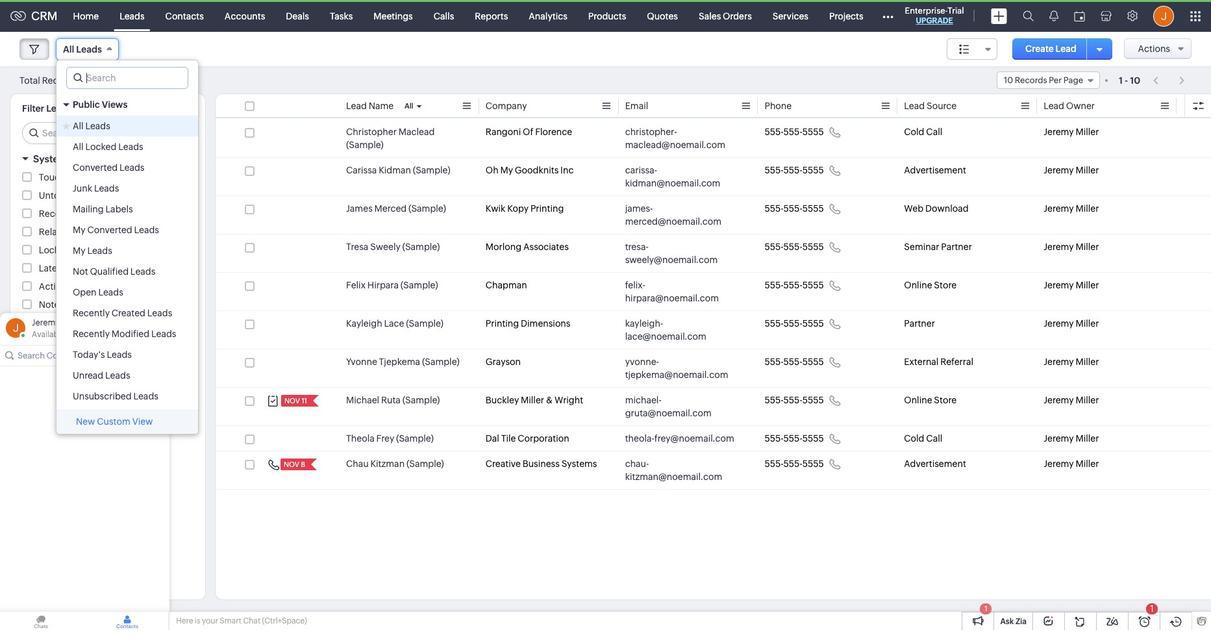 Task type: describe. For each thing, give the bounding box(es) containing it.
felix
[[346, 280, 366, 290]]

filter for filter leads by
[[22, 103, 44, 114]]

my inside row group
[[501, 165, 513, 175]]

555-555-5555 for michael- gruta@noemail.com
[[765, 395, 824, 405]]

seminar
[[905, 242, 940, 252]]

custom
[[97, 416, 131, 427]]

tasks link
[[320, 0, 363, 32]]

projects
[[830, 11, 864, 21]]

merced
[[375, 203, 407, 214]]

leads inside "link"
[[120, 11, 145, 21]]

cold call for christopher- maclead@noemail.com
[[905, 127, 943, 137]]

tasks
[[330, 11, 353, 21]]

contacts
[[165, 11, 204, 21]]

recently for recently modified leads
[[73, 329, 110, 339]]

tresa sweely (sample) link
[[346, 240, 440, 253]]

jeremy miller for felix- hirpara@noemail.com
[[1044, 280, 1100, 290]]

leads up view
[[133, 391, 158, 402]]

services
[[773, 11, 809, 21]]

leads down converted leads
[[94, 183, 119, 194]]

created
[[112, 308, 146, 318]]

leads up unsubscribed leads
[[105, 370, 130, 381]]

kayleigh-
[[625, 318, 664, 329]]

nov for chau
[[284, 461, 299, 468]]

0 vertical spatial partner
[[942, 242, 973, 252]]

touched
[[39, 172, 76, 183]]

online for michael- gruta@noemail.com
[[905, 395, 933, 405]]

related records action
[[39, 227, 138, 237]]

advertisement for carissa- kidman@noemail.com
[[905, 165, 967, 175]]

my for my converted leads
[[73, 225, 85, 235]]

carissa
[[346, 165, 377, 175]]

create lead
[[1026, 44, 1077, 54]]

all locked leads option
[[57, 136, 198, 157]]

michael ruta (sample)
[[346, 395, 440, 405]]

florence
[[536, 127, 573, 137]]

miller for theola-frey@noemail.com
[[1076, 433, 1100, 444]]

open
[[73, 287, 97, 298]]

lead for lead owner
[[1044, 101, 1065, 111]]

converted for converted account
[[39, 416, 84, 426]]

locked inside the "all locked leads" option
[[85, 142, 117, 152]]

web download
[[905, 203, 969, 214]]

views
[[102, 99, 128, 110]]

touched records
[[39, 172, 113, 183]]

frey@noemail.com
[[655, 433, 735, 444]]

owner
[[1067, 101, 1096, 111]]

store for michael- gruta@noemail.com
[[935, 395, 957, 405]]

campaigns
[[39, 318, 87, 328]]

carissa kidman (sample) link
[[346, 164, 451, 177]]

new
[[76, 416, 95, 427]]

record
[[39, 209, 69, 219]]

555-555-5555 for kayleigh- lace@noemail.com
[[765, 318, 824, 329]]

yvonne tjepkema (sample)
[[346, 357, 460, 367]]

here
[[176, 617, 193, 626]]

my leads
[[73, 246, 112, 256]]

jeremy for felix- hirpara@noemail.com
[[1044, 280, 1074, 290]]

reports
[[475, 11, 508, 21]]

nov 8 link
[[281, 459, 307, 470]]

0 horizontal spatial action
[[71, 209, 99, 219]]

leads up "status"
[[87, 246, 112, 256]]

1 horizontal spatial 1
[[1120, 75, 1123, 85]]

miller for christopher- maclead@noemail.com
[[1076, 127, 1100, 137]]

leads down qualified
[[98, 287, 123, 298]]

products link
[[578, 0, 637, 32]]

kidman
[[379, 165, 411, 175]]

all leads option
[[57, 116, 198, 136]]

cold call for theola-frey@noemail.com
[[905, 433, 943, 444]]

jeremy miller for kayleigh- lace@noemail.com
[[1044, 318, 1100, 329]]

kayleigh lace (sample)
[[346, 318, 444, 329]]

converted account
[[39, 416, 122, 426]]

records for 10
[[1015, 75, 1048, 85]]

carissa- kidman@noemail.com link
[[625, 164, 739, 190]]

search image
[[1023, 10, 1034, 21]]

5555 for kayleigh- lace@noemail.com
[[803, 318, 824, 329]]

christopher
[[346, 127, 397, 137]]

frey
[[377, 433, 395, 444]]

michael- gruta@noemail.com link
[[625, 394, 739, 420]]

external referral
[[905, 357, 974, 367]]

create menu element
[[983, 0, 1015, 32]]

all up maclead
[[405, 102, 414, 110]]

5555 for james- merced@noemail.com
[[803, 203, 824, 214]]

records for related
[[73, 227, 108, 237]]

jeremy for michael- gruta@noemail.com
[[1044, 395, 1074, 405]]

leads inside option
[[118, 142, 143, 152]]

james- merced@noemail.com link
[[625, 202, 739, 228]]

create menu image
[[991, 8, 1008, 24]]

rangoni of florence
[[486, 127, 573, 137]]

jeremy miller for chau- kitzman@noemail.com
[[1044, 459, 1100, 469]]

records for total
[[42, 75, 77, 85]]

zia
[[1016, 617, 1027, 626]]

systems
[[562, 459, 597, 469]]

jeremy miller for yvonne- tjepkema@noemail.com
[[1044, 357, 1100, 367]]

converted leads
[[73, 162, 145, 173]]

nov 8
[[284, 461, 305, 468]]

1 vertical spatial company
[[39, 398, 80, 408]]

profile element
[[1146, 0, 1182, 32]]

recently modified leads
[[73, 329, 176, 339]]

cold for christopher- maclead@noemail.com
[[905, 127, 925, 137]]

kwik
[[486, 203, 506, 214]]

leads right qualified
[[131, 266, 156, 277]]

jeremy miller for theola-frey@noemail.com
[[1044, 433, 1100, 444]]

0 vertical spatial company
[[486, 101, 527, 111]]

jeremy miller for carissa- kidman@noemail.com
[[1044, 165, 1100, 175]]

lace
[[384, 318, 404, 329]]

junk leads
[[73, 183, 119, 194]]

kidman@noemail.com
[[625, 178, 721, 188]]

10 for 1 - 10
[[1131, 75, 1141, 85]]

call for christopher- maclead@noemail.com
[[927, 127, 943, 137]]

business
[[523, 459, 560, 469]]

chau kitzman (sample)
[[346, 459, 444, 469]]

chau-
[[625, 459, 649, 469]]

mailing labels
[[73, 204, 133, 214]]

status
[[91, 263, 118, 274]]

all inside option
[[73, 121, 84, 131]]

leads inside field
[[76, 44, 102, 55]]

1 - 10
[[1120, 75, 1141, 85]]

industry
[[39, 598, 74, 608]]

miller for james- merced@noemail.com
[[1076, 203, 1100, 214]]

nov 11 link
[[281, 395, 309, 407]]

tresa- sweely@noemail.com
[[625, 242, 718, 265]]

sales orders
[[699, 11, 752, 21]]

0 horizontal spatial 1
[[985, 605, 988, 613]]

my for my leads
[[73, 246, 85, 256]]

(sample) for christopher maclead (sample)
[[346, 140, 384, 150]]

10 Records Per Page field
[[997, 71, 1101, 89]]

leads right the created
[[147, 308, 172, 318]]

web
[[905, 203, 924, 214]]

by
[[59, 342, 71, 353]]

leads left 'by'
[[46, 103, 72, 114]]

all leads inside field
[[63, 44, 102, 55]]

5555 for chau- kitzman@noemail.com
[[803, 459, 824, 469]]

jeremy for christopher- maclead@noemail.com
[[1044, 127, 1074, 137]]

kitzman@noemail.com
[[625, 472, 723, 482]]

sweely@noemail.com
[[625, 255, 718, 265]]

felix hirpara (sample) link
[[346, 279, 438, 292]]

Search text field
[[67, 68, 188, 88]]

0 horizontal spatial partner
[[905, 318, 936, 329]]

fields
[[73, 342, 100, 353]]

morlong associates
[[486, 242, 569, 252]]

(sample) for theola frey (sample)
[[396, 433, 434, 444]]

home
[[73, 11, 99, 21]]

(sample) for chau kitzman (sample)
[[407, 459, 444, 469]]

christopher- maclead@noemail.com link
[[625, 125, 739, 151]]

per
[[1049, 75, 1062, 85]]

contact
[[86, 434, 120, 444]]

morlong
[[486, 242, 522, 252]]

my converted leads
[[73, 225, 159, 235]]

christopher maclead (sample)
[[346, 127, 435, 150]]

tresa sweely (sample)
[[346, 242, 440, 252]]

555-555-5555 for james- merced@noemail.com
[[765, 203, 824, 214]]

lead for lead source
[[905, 101, 925, 111]]

lead for lead name
[[346, 101, 367, 111]]

online store for michael- gruta@noemail.com
[[905, 395, 957, 405]]

here is your smart chat (ctrl+space)
[[176, 617, 307, 626]]

calendar image
[[1074, 11, 1085, 21]]



Task type: locate. For each thing, give the bounding box(es) containing it.
latest
[[39, 263, 65, 274]]

10 inside 10 records per page 'field'
[[1004, 75, 1014, 85]]

10 up public on the top of the page
[[79, 76, 88, 85]]

555-555-5555 for tresa- sweely@noemail.com
[[765, 242, 824, 252]]

email down my leads
[[66, 263, 90, 274]]

converted up junk leads at the left top of the page
[[73, 162, 118, 173]]

felix-
[[625, 280, 646, 290]]

1 vertical spatial cold call
[[905, 433, 943, 444]]

enterprise-
[[906, 6, 948, 16]]

1 555-555-5555 from the top
[[765, 127, 824, 137]]

carissa kidman (sample)
[[346, 165, 451, 175]]

5555 for carissa- kidman@noemail.com
[[803, 165, 824, 175]]

source
[[927, 101, 957, 111]]

latest email status
[[39, 263, 118, 274]]

james merced (sample)
[[346, 203, 446, 214]]

555-555-5555 for yvonne- tjepkema@noemail.com
[[765, 357, 824, 367]]

action up related records action
[[71, 209, 99, 219]]

0 vertical spatial printing
[[531, 203, 564, 214]]

company down city
[[39, 398, 80, 408]]

jeremy for kayleigh- lace@noemail.com
[[1044, 318, 1074, 329]]

analytics
[[529, 11, 568, 21]]

leads right "modified"
[[151, 329, 176, 339]]

(sample) for carissa kidman (sample)
[[413, 165, 451, 175]]

account
[[86, 416, 122, 426]]

wright
[[555, 395, 584, 405]]

(sample) for felix hirpara (sample)
[[401, 280, 438, 290]]

555-555-5555 for chau- kitzman@noemail.com
[[765, 459, 824, 469]]

1
[[1120, 75, 1123, 85], [1151, 604, 1155, 614], [985, 605, 988, 613]]

sweely
[[371, 242, 401, 252]]

leads up 'filters'
[[118, 142, 143, 152]]

0 vertical spatial nov
[[285, 397, 300, 405]]

1 vertical spatial partner
[[905, 318, 936, 329]]

1 horizontal spatial locked
[[85, 142, 117, 152]]

(sample) for tresa sweely (sample)
[[403, 242, 440, 252]]

services link
[[763, 0, 819, 32]]

10 for total records 10
[[79, 76, 88, 85]]

0 vertical spatial advertisement
[[905, 165, 967, 175]]

nov 11
[[285, 397, 307, 405]]

1 online store from the top
[[905, 280, 957, 290]]

2 horizontal spatial 1
[[1151, 604, 1155, 614]]

0 vertical spatial my
[[501, 165, 513, 175]]

my right oh
[[501, 165, 513, 175]]

jeremy miller for christopher- maclead@noemail.com
[[1044, 127, 1100, 137]]

jeremy for carissa- kidman@noemail.com
[[1044, 165, 1074, 175]]

5 555-555-5555 from the top
[[765, 280, 824, 290]]

is
[[195, 617, 201, 626]]

1 vertical spatial my
[[73, 225, 85, 235]]

1 vertical spatial printing
[[486, 318, 519, 329]]

1 advertisement from the top
[[905, 165, 967, 175]]

converted down converted account
[[39, 434, 84, 444]]

5 5555 from the top
[[803, 280, 824, 290]]

1 vertical spatial locked
[[39, 245, 70, 255]]

theola frey (sample) link
[[346, 432, 434, 445]]

labels
[[106, 204, 133, 214]]

(sample) right 'tjepkema' at the left of the page
[[422, 357, 460, 367]]

1 horizontal spatial email
[[625, 101, 649, 111]]

store down external referral
[[935, 395, 957, 405]]

search element
[[1015, 0, 1042, 32]]

5555 for yvonne- tjepkema@noemail.com
[[803, 357, 824, 367]]

projects link
[[819, 0, 874, 32]]

Search text field
[[23, 123, 195, 144]]

(sample) inside "link"
[[413, 165, 451, 175]]

4 555-555-5555 from the top
[[765, 242, 824, 252]]

2 call from the top
[[927, 433, 943, 444]]

row group
[[216, 120, 1212, 490]]

555-555-5555 for christopher- maclead@noemail.com
[[765, 127, 824, 137]]

10 left per
[[1004, 75, 1014, 85]]

printing right kopy
[[531, 203, 564, 214]]

(sample)
[[346, 140, 384, 150], [413, 165, 451, 175], [409, 203, 446, 214], [403, 242, 440, 252], [401, 280, 438, 290], [406, 318, 444, 329], [422, 357, 460, 367], [403, 395, 440, 405], [396, 433, 434, 444], [407, 459, 444, 469]]

0 vertical spatial action
[[71, 209, 99, 219]]

3 5555 from the top
[[803, 203, 824, 214]]

0 horizontal spatial locked
[[39, 245, 70, 255]]

1 vertical spatial advertisement
[[905, 459, 967, 469]]

(sample) right hirpara
[[401, 280, 438, 290]]

all up system defined filters
[[73, 142, 84, 152]]

jeremy for tresa- sweely@noemail.com
[[1044, 242, 1074, 252]]

store down "seminar partner"
[[935, 280, 957, 290]]

filters
[[109, 153, 137, 164]]

recently for recently created leads
[[73, 308, 110, 318]]

1 horizontal spatial partner
[[942, 242, 973, 252]]

nov left 11
[[285, 397, 300, 405]]

converted for converted contact
[[39, 434, 84, 444]]

2 5555 from the top
[[803, 165, 824, 175]]

city
[[39, 379, 56, 390]]

all inside field
[[63, 44, 74, 55]]

Other Modules field
[[874, 6, 902, 26]]

2 online store from the top
[[905, 395, 957, 405]]

jeremy for chau- kitzman@noemail.com
[[1044, 459, 1074, 469]]

buckley miller & wright
[[486, 395, 584, 405]]

cold for theola-frey@noemail.com
[[905, 433, 925, 444]]

1 cold from the top
[[905, 127, 925, 137]]

my up latest email status
[[73, 246, 85, 256]]

lead source
[[905, 101, 957, 111]]

4 5555 from the top
[[803, 242, 824, 252]]

all leads down 'by'
[[73, 121, 110, 131]]

7 5555 from the top
[[803, 357, 824, 367]]

all inside option
[[73, 142, 84, 152]]

maclead
[[399, 127, 435, 137]]

All Leads field
[[56, 38, 119, 60]]

leads down public views
[[85, 121, 110, 131]]

5555 for theola-frey@noemail.com
[[803, 433, 824, 444]]

10 inside total records 10
[[79, 76, 88, 85]]

(sample) right ruta
[[403, 395, 440, 405]]

hirpara
[[368, 280, 399, 290]]

(sample) inside christopher maclead (sample)
[[346, 140, 384, 150]]

upgrade
[[916, 16, 954, 25]]

converted down "mailing labels" at the top of page
[[87, 225, 132, 235]]

9 5555 from the top
[[803, 433, 824, 444]]

(sample) for yvonne tjepkema (sample)
[[422, 357, 460, 367]]

ask
[[1001, 617, 1014, 626]]

records for touched
[[78, 172, 113, 183]]

contacts image
[[86, 612, 168, 630]]

(sample) right lace
[[406, 318, 444, 329]]

converted
[[73, 162, 118, 173], [87, 225, 132, 235], [39, 416, 84, 426], [39, 434, 84, 444]]

2 store from the top
[[935, 395, 957, 405]]

0 vertical spatial online
[[905, 280, 933, 290]]

store
[[935, 280, 957, 290], [935, 395, 957, 405]]

michael-
[[625, 395, 662, 405]]

online down seminar
[[905, 280, 933, 290]]

lead down per
[[1044, 101, 1065, 111]]

2 advertisement from the top
[[905, 459, 967, 469]]

tile
[[501, 433, 516, 444]]

carissa- kidman@noemail.com
[[625, 165, 721, 188]]

(sample) right sweely
[[403, 242, 440, 252]]

miller for yvonne- tjepkema@noemail.com
[[1076, 357, 1100, 367]]

all up total records 10
[[63, 44, 74, 55]]

james merced (sample) link
[[346, 202, 446, 215]]

cold call
[[905, 127, 943, 137], [905, 433, 943, 444]]

0 vertical spatial filter
[[22, 103, 44, 114]]

10 5555 from the top
[[803, 459, 824, 469]]

printing up grayson
[[486, 318, 519, 329]]

5555 for christopher- maclead@noemail.com
[[803, 127, 824, 137]]

dal
[[486, 433, 500, 444]]

deals
[[286, 11, 309, 21]]

1 vertical spatial online
[[905, 395, 933, 405]]

theola-frey@noemail.com
[[625, 433, 735, 444]]

0 vertical spatial cold call
[[905, 127, 943, 137]]

0 vertical spatial all leads
[[63, 44, 102, 55]]

2 recently from the top
[[73, 329, 110, 339]]

1 horizontal spatial company
[[486, 101, 527, 111]]

10 555-555-5555 from the top
[[765, 459, 824, 469]]

all leads inside option
[[73, 121, 110, 131]]

leads down the home 'link'
[[76, 44, 102, 55]]

(sample) right kitzman
[[407, 459, 444, 469]]

(sample) for kayleigh lace (sample)
[[406, 318, 444, 329]]

tjepkema@noemail.com
[[625, 370, 729, 380]]

recently down open
[[73, 308, 110, 318]]

calls
[[434, 11, 454, 21]]

yvonne tjepkema (sample) link
[[346, 355, 460, 368]]

merced@noemail.com
[[625, 216, 722, 227]]

leads down recently modified leads
[[107, 350, 132, 360]]

goodknits
[[515, 165, 559, 175]]

jeremy miller for james- merced@noemail.com
[[1044, 203, 1100, 214]]

all leads down home
[[63, 44, 102, 55]]

tjepkema
[[379, 357, 420, 367]]

contacts link
[[155, 0, 214, 32]]

records inside 'field'
[[1015, 75, 1048, 85]]

2 cold call from the top
[[905, 433, 943, 444]]

today's leads
[[73, 350, 132, 360]]

store for felix- hirpara@noemail.com
[[935, 280, 957, 290]]

tresa-
[[625, 242, 649, 252]]

leads right the home 'link'
[[120, 11, 145, 21]]

michael
[[346, 395, 380, 405]]

all down 'by'
[[73, 121, 84, 131]]

2 cold from the top
[[905, 433, 925, 444]]

leads up not qualified leads
[[134, 225, 159, 235]]

7 555-555-5555 from the top
[[765, 357, 824, 367]]

records left per
[[1015, 75, 1048, 85]]

size image
[[960, 44, 970, 55]]

0 vertical spatial locked
[[85, 142, 117, 152]]

accounts
[[225, 11, 265, 21]]

8 555-555-5555 from the top
[[765, 395, 824, 405]]

1 horizontal spatial printing
[[531, 203, 564, 214]]

0 vertical spatial recently
[[73, 308, 110, 318]]

revenue
[[71, 361, 107, 372]]

5555 for tresa- sweely@noemail.com
[[803, 242, 824, 252]]

9 555-555-5555 from the top
[[765, 433, 824, 444]]

(sample) right kidman
[[413, 165, 451, 175]]

1 vertical spatial nov
[[284, 461, 299, 468]]

quotes link
[[637, 0, 689, 32]]

public views region
[[57, 116, 198, 407]]

call for theola-frey@noemail.com
[[927, 433, 943, 444]]

555-
[[765, 127, 784, 137], [784, 127, 803, 137], [765, 165, 784, 175], [784, 165, 803, 175], [765, 203, 784, 214], [784, 203, 803, 214], [765, 242, 784, 252], [784, 242, 803, 252], [765, 280, 784, 290], [784, 280, 803, 290], [765, 318, 784, 329], [784, 318, 803, 329], [765, 357, 784, 367], [784, 357, 803, 367], [765, 395, 784, 405], [784, 395, 803, 405], [765, 433, 784, 444], [784, 433, 803, 444], [765, 459, 784, 469], [784, 459, 803, 469]]

christopher- maclead@noemail.com
[[625, 127, 726, 150]]

jeremy for yvonne- tjepkema@noemail.com
[[1044, 357, 1074, 367]]

1 call from the top
[[927, 127, 943, 137]]

kayleigh lace (sample) link
[[346, 317, 444, 330]]

5555 for felix- hirpara@noemail.com
[[803, 280, 824, 290]]

555-555-5555 for theola-frey@noemail.com
[[765, 433, 824, 444]]

0 vertical spatial call
[[927, 127, 943, 137]]

signals image
[[1050, 10, 1059, 21]]

1 vertical spatial recently
[[73, 329, 110, 339]]

None field
[[947, 38, 998, 60]]

records for untouched
[[88, 190, 123, 201]]

0 vertical spatial store
[[935, 280, 957, 290]]

jeremy for theola-frey@noemail.com
[[1044, 433, 1074, 444]]

miller for tresa- sweely@noemail.com
[[1076, 242, 1100, 252]]

1 horizontal spatial action
[[110, 227, 138, 237]]

1 recently from the top
[[73, 308, 110, 318]]

1 vertical spatial online store
[[905, 395, 957, 405]]

1 online from the top
[[905, 280, 933, 290]]

jeremy miller for michael- gruta@noemail.com
[[1044, 395, 1100, 405]]

jeremy for james- merced@noemail.com
[[1044, 203, 1074, 214]]

not
[[73, 266, 88, 277]]

theola-frey@noemail.com link
[[625, 432, 735, 445]]

1 horizontal spatial 10
[[1004, 75, 1014, 85]]

miller
[[1076, 127, 1100, 137], [1076, 165, 1100, 175], [1076, 203, 1100, 214], [1076, 242, 1100, 252], [1076, 280, 1100, 290], [62, 318, 83, 327], [1076, 318, 1100, 329], [1076, 357, 1100, 367], [521, 395, 544, 405], [1076, 395, 1100, 405], [1076, 433, 1100, 444], [1076, 459, 1100, 469]]

miller for felix- hirpara@noemail.com
[[1076, 280, 1100, 290]]

locked up the defined
[[85, 142, 117, 152]]

kayleigh- lace@noemail.com
[[625, 318, 707, 342]]

online store down "seminar partner"
[[905, 280, 957, 290]]

records up "mailing labels" at the top of page
[[88, 190, 123, 201]]

navigation
[[1148, 71, 1192, 90]]

records up my leads
[[73, 227, 108, 237]]

filter down available
[[33, 342, 57, 353]]

miller for chau- kitzman@noemail.com
[[1076, 459, 1100, 469]]

james
[[346, 203, 373, 214]]

leads inside option
[[85, 121, 110, 131]]

(sample) right merced
[[409, 203, 446, 214]]

lead inside create lead button
[[1056, 44, 1077, 54]]

6 555-555-5555 from the top
[[765, 318, 824, 329]]

theola
[[346, 433, 375, 444]]

2 555-555-5555 from the top
[[765, 165, 824, 175]]

online for felix- hirpara@noemail.com
[[905, 280, 933, 290]]

filter for filter by fields
[[33, 342, 57, 353]]

meetings
[[374, 11, 413, 21]]

Search Contacts text field
[[18, 346, 153, 366]]

1 store from the top
[[935, 280, 957, 290]]

download
[[926, 203, 969, 214]]

records up junk leads at the left top of the page
[[78, 172, 113, 183]]

buckley
[[486, 395, 519, 405]]

email up christopher-
[[625, 101, 649, 111]]

1 cold call from the top
[[905, 127, 943, 137]]

felix hirpara (sample)
[[346, 280, 438, 290]]

online store down external referral
[[905, 395, 957, 405]]

1 vertical spatial cold
[[905, 433, 925, 444]]

recently created leads
[[73, 308, 172, 318]]

1 vertical spatial all leads
[[73, 121, 110, 131]]

kopy
[[508, 203, 529, 214]]

miller for carissa- kidman@noemail.com
[[1076, 165, 1100, 175]]

(sample) right "frey"
[[396, 433, 434, 444]]

call
[[927, 127, 943, 137], [927, 433, 943, 444]]

1 vertical spatial filter
[[33, 342, 57, 353]]

chau- kitzman@noemail.com link
[[625, 457, 739, 483]]

3 555-555-5555 from the top
[[765, 203, 824, 214]]

555-555-5555
[[765, 127, 824, 137], [765, 165, 824, 175], [765, 203, 824, 214], [765, 242, 824, 252], [765, 280, 824, 290], [765, 318, 824, 329], [765, 357, 824, 367], [765, 395, 824, 405], [765, 433, 824, 444], [765, 459, 824, 469]]

online store
[[905, 280, 957, 290], [905, 395, 957, 405]]

0 vertical spatial cold
[[905, 127, 925, 137]]

action down labels
[[110, 227, 138, 237]]

(sample) for james merced (sample)
[[409, 203, 446, 214]]

recently up fields
[[73, 329, 110, 339]]

row group containing christopher maclead (sample)
[[216, 120, 1212, 490]]

online store for felix- hirpara@noemail.com
[[905, 280, 957, 290]]

1 vertical spatial email
[[66, 263, 90, 274]]

2 online from the top
[[905, 395, 933, 405]]

0 vertical spatial online store
[[905, 280, 957, 290]]

filter down total
[[22, 103, 44, 114]]

leads down the "all locked leads" option
[[120, 162, 145, 173]]

my down the record action
[[73, 225, 85, 235]]

nov left 8
[[284, 461, 299, 468]]

lead left name
[[346, 101, 367, 111]]

2 horizontal spatial 10
[[1131, 75, 1141, 85]]

0 horizontal spatial email
[[66, 263, 90, 274]]

2 vertical spatial my
[[73, 246, 85, 256]]

jeremy miller for tresa- sweely@noemail.com
[[1044, 242, 1100, 252]]

8 5555 from the top
[[803, 395, 824, 405]]

signals element
[[1042, 0, 1067, 32]]

company up rangoni
[[486, 101, 527, 111]]

0 horizontal spatial company
[[39, 398, 80, 408]]

(sample) down the christopher on the left of page
[[346, 140, 384, 150]]

online down external
[[905, 395, 933, 405]]

miller for michael- gruta@noemail.com
[[1076, 395, 1100, 405]]

records up filter leads by
[[42, 75, 77, 85]]

1 vertical spatial action
[[110, 227, 138, 237]]

0 horizontal spatial 10
[[79, 76, 88, 85]]

0 vertical spatial email
[[625, 101, 649, 111]]

ask zia
[[1001, 617, 1027, 626]]

creative business systems
[[486, 459, 597, 469]]

locked down related
[[39, 245, 70, 255]]

advertisement for chau- kitzman@noemail.com
[[905, 459, 967, 469]]

555-555-5555 for felix- hirpara@noemail.com
[[765, 280, 824, 290]]

unsubscribed
[[73, 391, 132, 402]]

partner up external
[[905, 318, 936, 329]]

referral
[[941, 357, 974, 367]]

products
[[589, 11, 627, 21]]

converted up converted contact
[[39, 416, 84, 426]]

(ctrl+space)
[[262, 617, 307, 626]]

1 vertical spatial call
[[927, 433, 943, 444]]

chats image
[[0, 612, 82, 630]]

cold
[[905, 127, 925, 137], [905, 433, 925, 444]]

kitzman
[[371, 459, 405, 469]]

sales orders link
[[689, 0, 763, 32]]

nov for michael
[[285, 397, 300, 405]]

6 5555 from the top
[[803, 318, 824, 329]]

converted for converted leads
[[73, 162, 118, 173]]

email
[[625, 101, 649, 111], [66, 263, 90, 274]]

10 right -
[[1131, 75, 1141, 85]]

1 5555 from the top
[[803, 127, 824, 137]]

miller for kayleigh- lace@noemail.com
[[1076, 318, 1100, 329]]

555-555-5555 for carissa- kidman@noemail.com
[[765, 165, 824, 175]]

by
[[74, 103, 85, 114]]

grayson
[[486, 357, 521, 367]]

5555 for michael- gruta@noemail.com
[[803, 395, 824, 405]]

partner right seminar
[[942, 242, 973, 252]]

lead left source
[[905, 101, 925, 111]]

chau kitzman (sample) link
[[346, 457, 444, 470]]

all
[[63, 44, 74, 55], [405, 102, 414, 110], [73, 121, 84, 131], [73, 142, 84, 152]]

0 horizontal spatial printing
[[486, 318, 519, 329]]

filter inside filter by fields dropdown button
[[33, 342, 57, 353]]

1 vertical spatial store
[[935, 395, 957, 405]]

lead right create at the top right
[[1056, 44, 1077, 54]]

calls link
[[423, 0, 465, 32]]

(sample) for michael ruta (sample)
[[403, 395, 440, 405]]

profile image
[[1154, 6, 1175, 26]]



Task type: vqa. For each thing, say whether or not it's contained in the screenshot.
sixth 5555 from the top of the 'row group' containing Christopher Maclead (Sample)
yes



